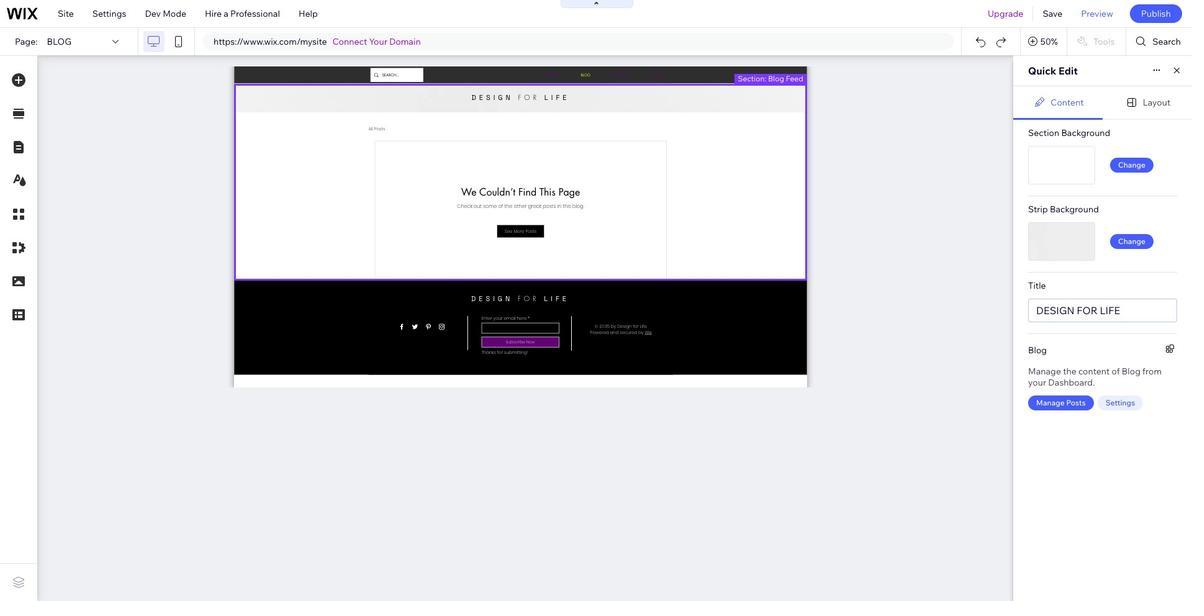 Task type: describe. For each thing, give the bounding box(es) containing it.
strip
[[1029, 204, 1049, 215]]

quick
[[1029, 65, 1057, 77]]

design for life
[[1037, 304, 1121, 317]]

dashboard.
[[1049, 377, 1096, 388]]

change button for strip background
[[1111, 234, 1154, 249]]

a
[[224, 8, 229, 19]]

preview
[[1082, 8, 1114, 19]]

content
[[1051, 97, 1085, 108]]

settings button
[[1098, 396, 1144, 411]]

professional
[[231, 8, 280, 19]]

edit
[[1059, 65, 1079, 77]]

strip background
[[1029, 204, 1100, 215]]

manage posts button
[[1029, 396, 1095, 411]]

tools button
[[1068, 28, 1127, 55]]

dev
[[145, 8, 161, 19]]

connect
[[333, 36, 367, 47]]

0 horizontal spatial blog
[[769, 74, 785, 83]]

0 horizontal spatial settings
[[92, 8, 126, 19]]

help
[[299, 8, 318, 19]]

50% button
[[1021, 28, 1067, 55]]

of
[[1113, 366, 1121, 377]]

dev mode
[[145, 8, 186, 19]]

life
[[1101, 304, 1121, 317]]

upgrade
[[989, 8, 1024, 19]]

https://www.wix.com/mysite
[[214, 36, 327, 47]]

publish button
[[1131, 4, 1183, 23]]

hire
[[205, 8, 222, 19]]

section background
[[1029, 127, 1111, 139]]

content
[[1079, 366, 1111, 377]]

your
[[369, 36, 388, 47]]

section: blog feed
[[738, 74, 804, 83]]

quick edit
[[1029, 65, 1079, 77]]

site
[[58, 8, 74, 19]]

background for section background
[[1062, 127, 1111, 139]]

from
[[1143, 366, 1163, 377]]

preview button
[[1073, 0, 1123, 27]]

settings inside button
[[1106, 398, 1136, 408]]

background for strip background
[[1051, 204, 1100, 215]]

blog inside manage the content of blog from your dashboard.
[[1123, 366, 1141, 377]]

blog
[[47, 36, 72, 47]]

domain
[[390, 36, 421, 47]]

1 vertical spatial blog
[[1029, 345, 1048, 356]]



Task type: vqa. For each thing, say whether or not it's contained in the screenshot.
a
yes



Task type: locate. For each thing, give the bounding box(es) containing it.
https://www.wix.com/mysite connect your domain
[[214, 36, 421, 47]]

0 vertical spatial manage
[[1029, 366, 1062, 377]]

1 vertical spatial settings
[[1106, 398, 1136, 408]]

1 horizontal spatial blog
[[1029, 345, 1048, 356]]

manage for manage posts
[[1037, 398, 1065, 408]]

manage
[[1029, 366, 1062, 377], [1037, 398, 1065, 408]]

feed
[[786, 74, 804, 83]]

manage the content of blog from your dashboard.
[[1029, 366, 1163, 388]]

background
[[1062, 127, 1111, 139], [1051, 204, 1100, 215]]

hire a professional
[[205, 8, 280, 19]]

blog
[[769, 74, 785, 83], [1029, 345, 1048, 356], [1123, 366, 1141, 377]]

mode
[[163, 8, 186, 19]]

manage inside manage the content of blog from your dashboard.
[[1029, 366, 1062, 377]]

save
[[1043, 8, 1063, 19]]

layout
[[1144, 97, 1171, 108]]

1 vertical spatial background
[[1051, 204, 1100, 215]]

manage posts
[[1037, 398, 1087, 408]]

2 vertical spatial blog
[[1123, 366, 1141, 377]]

0 vertical spatial change
[[1119, 160, 1146, 170]]

manage left the
[[1029, 366, 1062, 377]]

blog right of
[[1123, 366, 1141, 377]]

1 vertical spatial change
[[1119, 237, 1146, 246]]

0 vertical spatial change button
[[1111, 158, 1154, 173]]

1 vertical spatial manage
[[1037, 398, 1065, 408]]

design for
[[1037, 304, 1098, 317]]

1 vertical spatial change button
[[1111, 234, 1154, 249]]

blog up your
[[1029, 345, 1048, 356]]

1 change button from the top
[[1111, 158, 1154, 173]]

manage for manage the content of blog from your dashboard.
[[1029, 366, 1062, 377]]

settings down of
[[1106, 398, 1136, 408]]

0 vertical spatial settings
[[92, 8, 126, 19]]

2 change button from the top
[[1111, 234, 1154, 249]]

background down content at the top of page
[[1062, 127, 1111, 139]]

0 vertical spatial blog
[[769, 74, 785, 83]]

2 horizontal spatial blog
[[1123, 366, 1141, 377]]

publish
[[1142, 8, 1172, 19]]

manage inside button
[[1037, 398, 1065, 408]]

search button
[[1127, 28, 1193, 55]]

background right strip
[[1051, 204, 1100, 215]]

blog left feed
[[769, 74, 785, 83]]

settings left dev
[[92, 8, 126, 19]]

0 vertical spatial background
[[1062, 127, 1111, 139]]

50%
[[1041, 36, 1059, 47]]

save button
[[1034, 0, 1073, 27]]

1 horizontal spatial settings
[[1106, 398, 1136, 408]]

settings
[[92, 8, 126, 19], [1106, 398, 1136, 408]]

1 change from the top
[[1119, 160, 1146, 170]]

title
[[1029, 280, 1047, 291]]

change for strip background
[[1119, 237, 1146, 246]]

change button for section background
[[1111, 158, 1154, 173]]

section:
[[738, 74, 767, 83]]

2 change from the top
[[1119, 237, 1146, 246]]

posts
[[1067, 398, 1087, 408]]

change for section background
[[1119, 160, 1146, 170]]

the
[[1064, 366, 1077, 377]]

your
[[1029, 377, 1047, 388]]

manage down your
[[1037, 398, 1065, 408]]

section
[[1029, 127, 1060, 139]]

change
[[1119, 160, 1146, 170], [1119, 237, 1146, 246]]

search
[[1153, 36, 1182, 47]]

change button
[[1111, 158, 1154, 173], [1111, 234, 1154, 249]]

tools
[[1094, 36, 1116, 47]]



